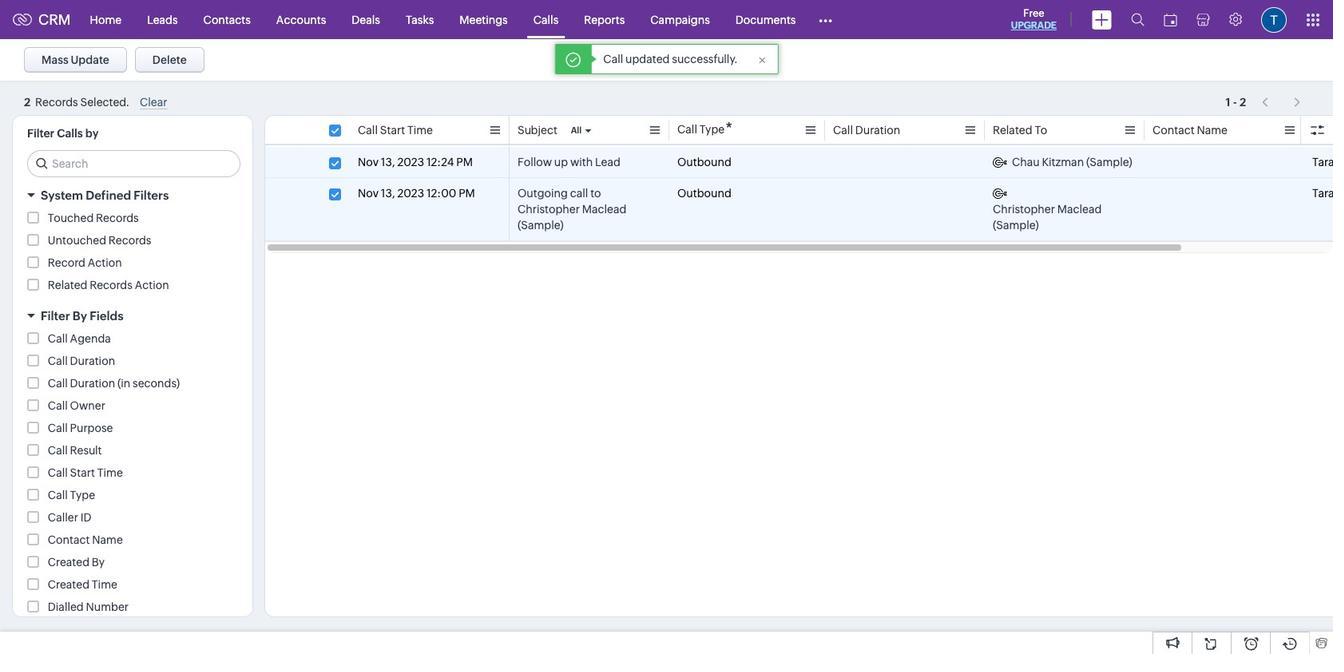 Task type: locate. For each thing, give the bounding box(es) containing it.
1 vertical spatial filter
[[41, 309, 70, 323]]

2 created from the top
[[48, 578, 90, 591]]

1 horizontal spatial action
[[135, 279, 169, 292]]

1 horizontal spatial by
[[92, 556, 105, 569]]

1 horizontal spatial (sample)
[[993, 219, 1039, 232]]

nov up nov 13, 2023 12:00 pm
[[358, 156, 379, 169]]

1 navigation from the top
[[1255, 87, 1310, 110]]

2023 left 12:24
[[397, 156, 424, 169]]

0 vertical spatial records
[[96, 212, 139, 225]]

1 outbound from the top
[[678, 156, 732, 169]]

1 horizontal spatial related
[[993, 124, 1033, 137]]

0 horizontal spatial call duration
[[48, 355, 115, 368]]

up
[[554, 156, 568, 169]]

create menu image
[[1092, 10, 1112, 29]]

follow up with lead
[[518, 156, 621, 169]]

1 horizontal spatial maclead
[[1058, 203, 1102, 216]]

0 vertical spatial start
[[380, 124, 405, 137]]

type inside call type *
[[700, 123, 725, 136]]

1 vertical spatial contact
[[48, 534, 90, 547]]

outgoing call to christopher maclead (sample) link
[[518, 185, 662, 233]]

lead
[[595, 156, 621, 169]]

1 vertical spatial type
[[70, 489, 95, 502]]

records for touched
[[96, 212, 139, 225]]

1 vertical spatial outbound
[[678, 187, 732, 200]]

2 outbound from the top
[[678, 187, 732, 200]]

0 vertical spatial 13,
[[381, 156, 395, 169]]

1 vertical spatial records
[[109, 234, 151, 247]]

call start time up nov 13, 2023 12:24 pm
[[358, 124, 433, 137]]

13, down nov 13, 2023 12:24 pm
[[381, 187, 395, 200]]

0 vertical spatial tara
[[1313, 156, 1334, 169]]

0 horizontal spatial contact name
[[48, 534, 123, 547]]

untouched records
[[48, 234, 151, 247]]

2 - from the top
[[1233, 95, 1238, 108]]

0 vertical spatial 2023
[[397, 156, 424, 169]]

0 horizontal spatial type
[[70, 489, 95, 502]]

0 horizontal spatial (sample)
[[518, 219, 564, 232]]

outgoing
[[518, 187, 568, 200]]

13, up nov 13, 2023 12:00 pm
[[381, 156, 395, 169]]

contact
[[1153, 124, 1195, 137], [48, 534, 90, 547]]

0 vertical spatial call start time
[[358, 124, 433, 137]]

(sample) right the kitzman
[[1087, 156, 1133, 169]]

filter for filter by fields
[[41, 309, 70, 323]]

nov 13, 2023 12:00 pm
[[358, 187, 475, 200]]

filter inside dropdown button
[[41, 309, 70, 323]]

13,
[[381, 156, 395, 169], [381, 187, 395, 200]]

pm for nov 13, 2023 12:24 pm
[[456, 156, 473, 169]]

calendar image
[[1164, 13, 1178, 26]]

call 
[[1313, 124, 1334, 137]]

records up fields
[[90, 279, 132, 292]]

1 vertical spatial nov
[[358, 187, 379, 200]]

dialled
[[48, 601, 84, 614]]

home link
[[77, 0, 134, 39]]

1 vertical spatial related
[[48, 279, 87, 292]]

type left * on the top right
[[700, 123, 725, 136]]

0 horizontal spatial maclead
[[582, 203, 627, 216]]

call
[[604, 53, 623, 66], [678, 123, 697, 136], [358, 124, 378, 137], [833, 124, 853, 137], [1313, 124, 1333, 137], [48, 332, 68, 345], [48, 355, 68, 368], [48, 377, 68, 390], [48, 400, 68, 412], [48, 422, 68, 435], [48, 444, 68, 457], [48, 467, 68, 479], [48, 489, 68, 502]]

pm right 12:24
[[456, 156, 473, 169]]

christopher
[[518, 203, 580, 216], [993, 203, 1055, 216]]

duration
[[856, 124, 901, 137], [70, 355, 115, 368], [70, 377, 115, 390]]

by
[[73, 309, 87, 323], [92, 556, 105, 569]]

nov for nov 13, 2023 12:24 pm
[[358, 156, 379, 169]]

13, for nov 13, 2023 12:24 pm
[[381, 156, 395, 169]]

1 vertical spatial pm
[[459, 187, 475, 200]]

id
[[80, 511, 92, 524]]

reports
[[584, 13, 625, 26]]

2 13, from the top
[[381, 187, 395, 200]]

type for call type
[[70, 489, 95, 502]]

free upgrade
[[1011, 7, 1057, 31]]

0 vertical spatial contact name
[[1153, 124, 1228, 137]]

row group
[[265, 147, 1334, 241]]

related left the to
[[993, 124, 1033, 137]]

0 horizontal spatial calls
[[57, 127, 83, 140]]

maclead down to
[[582, 203, 627, 216]]

records
[[35, 96, 78, 109]]

1 horizontal spatial type
[[700, 123, 725, 136]]

1 vertical spatial contact name
[[48, 534, 123, 547]]

1 horizontal spatial christopher
[[993, 203, 1055, 216]]

nov
[[358, 156, 379, 169], [358, 187, 379, 200]]

1 vertical spatial name
[[92, 534, 123, 547]]

filter up call agenda on the bottom
[[41, 309, 70, 323]]

home
[[90, 13, 122, 26]]

seconds)
[[133, 377, 180, 390]]

pm for nov 13, 2023 12:00 pm
[[459, 187, 475, 200]]

filter
[[27, 127, 54, 140], [41, 309, 70, 323]]

christopher down outgoing
[[518, 203, 580, 216]]

12:00
[[427, 187, 457, 200]]

2 christopher from the left
[[993, 203, 1055, 216]]

2 navigation from the top
[[1255, 90, 1310, 113]]

pm
[[456, 156, 473, 169], [459, 187, 475, 200]]

start
[[380, 124, 405, 137], [70, 467, 95, 479]]

(sample) for christopher maclead (sample)
[[993, 219, 1039, 232]]

1 1 - 2 from the top
[[1226, 92, 1247, 105]]

0 vertical spatial pm
[[456, 156, 473, 169]]

records down defined
[[96, 212, 139, 225]]

0 horizontal spatial start
[[70, 467, 95, 479]]

to
[[591, 187, 601, 200]]

by up call agenda on the bottom
[[73, 309, 87, 323]]

successfully.
[[672, 53, 738, 66]]

type up id
[[70, 489, 95, 502]]

1 horizontal spatial contact
[[1153, 124, 1195, 137]]

(in
[[117, 377, 130, 390]]

1 horizontal spatial contact name
[[1153, 124, 1228, 137]]

0 horizontal spatial call start time
[[48, 467, 123, 479]]

contacts link
[[191, 0, 264, 39]]

filter down records
[[27, 127, 54, 140]]

outbound for outgoing call to christopher maclead (sample)
[[678, 187, 732, 200]]

2 horizontal spatial (sample)
[[1087, 156, 1133, 169]]

1 vertical spatial 13,
[[381, 187, 395, 200]]

0 horizontal spatial action
[[88, 256, 122, 269]]

2 1 - 2 from the top
[[1226, 95, 1247, 108]]

1 - 2
[[1226, 92, 1247, 105], [1226, 95, 1247, 108]]

navigation
[[1255, 87, 1310, 110], [1255, 90, 1310, 113]]

2 nov from the top
[[358, 187, 379, 200]]

0 vertical spatial action
[[88, 256, 122, 269]]

0 vertical spatial calls
[[534, 13, 559, 26]]

call duration
[[833, 124, 901, 137], [48, 355, 115, 368]]

0 vertical spatial type
[[700, 123, 725, 136]]

calls left reports
[[534, 13, 559, 26]]

0 vertical spatial outbound
[[678, 156, 732, 169]]

profile element
[[1252, 0, 1297, 39]]

0 horizontal spatial name
[[92, 534, 123, 547]]

call start time down result
[[48, 467, 123, 479]]

1 horizontal spatial name
[[1197, 124, 1228, 137]]

1 vertical spatial tara
[[1313, 187, 1334, 200]]

1 vertical spatial by
[[92, 556, 105, 569]]

pm right the 12:00
[[459, 187, 475, 200]]

christopher down chau
[[993, 203, 1055, 216]]

time up nov 13, 2023 12:24 pm
[[407, 124, 433, 137]]

(sample) inside christopher maclead (sample)
[[993, 219, 1039, 232]]

2 vertical spatial records
[[90, 279, 132, 292]]

christopher maclead (sample) link
[[993, 185, 1137, 233]]

(sample) down outgoing
[[518, 219, 564, 232]]

2 tara from the top
[[1313, 187, 1334, 200]]

1 vertical spatial start
[[70, 467, 95, 479]]

1 2023 from the top
[[397, 156, 424, 169]]

number
[[86, 601, 129, 614]]

0 horizontal spatial contact
[[48, 534, 90, 547]]

Search text field
[[28, 151, 240, 177]]

0 horizontal spatial by
[[73, 309, 87, 323]]

2023 for 12:24
[[397, 156, 424, 169]]

(sample)
[[1087, 156, 1133, 169], [518, 219, 564, 232], [993, 219, 1039, 232]]

filter by fields button
[[13, 302, 252, 330]]

1 vertical spatial call start time
[[48, 467, 123, 479]]

2023 left the 12:00
[[397, 187, 424, 200]]

action up filter by fields dropdown button
[[135, 279, 169, 292]]

created up created time
[[48, 556, 90, 569]]

row group containing nov 13, 2023 12:24 pm
[[265, 147, 1334, 241]]

time
[[407, 124, 433, 137], [97, 467, 123, 479], [92, 578, 117, 591]]

caller id
[[48, 511, 92, 524]]

search image
[[1131, 13, 1145, 26]]

outgoing call to christopher maclead (sample)
[[518, 187, 627, 232]]

0 horizontal spatial related
[[48, 279, 87, 292]]

record action
[[48, 256, 122, 269]]

tara
[[1313, 156, 1334, 169], [1313, 187, 1334, 200]]

maclead inside 'outgoing call to christopher maclead (sample)'
[[582, 203, 627, 216]]

records
[[96, 212, 139, 225], [109, 234, 151, 247], [90, 279, 132, 292]]

1 vertical spatial action
[[135, 279, 169, 292]]

calls left by
[[57, 127, 83, 140]]

created up dialled at the bottom left of the page
[[48, 578, 90, 591]]

1 vertical spatial calls
[[57, 127, 83, 140]]

create menu element
[[1083, 0, 1122, 39]]

action
[[88, 256, 122, 269], [135, 279, 169, 292]]

1 vertical spatial 2023
[[397, 187, 424, 200]]

maclead
[[582, 203, 627, 216], [1058, 203, 1102, 216]]

campaigns link
[[638, 0, 723, 39]]

profile image
[[1262, 7, 1287, 32]]

accounts link
[[264, 0, 339, 39]]

0 vertical spatial by
[[73, 309, 87, 323]]

0 vertical spatial filter
[[27, 127, 54, 140]]

start down result
[[70, 467, 95, 479]]

mass update button
[[24, 47, 127, 73]]

by for created
[[92, 556, 105, 569]]

action up related records action
[[88, 256, 122, 269]]

accounts
[[276, 13, 326, 26]]

2 vertical spatial duration
[[70, 377, 115, 390]]

0 vertical spatial nov
[[358, 156, 379, 169]]

0 vertical spatial time
[[407, 124, 433, 137]]

1 christopher from the left
[[518, 203, 580, 216]]

1 vertical spatial created
[[48, 578, 90, 591]]

2 2023 from the top
[[397, 187, 424, 200]]

touched
[[48, 212, 94, 225]]

0 vertical spatial duration
[[856, 124, 901, 137]]

campaigns
[[651, 13, 710, 26]]

outbound
[[678, 156, 732, 169], [678, 187, 732, 200]]

created for created time
[[48, 578, 90, 591]]

by up created time
[[92, 556, 105, 569]]

nov down nov 13, 2023 12:24 pm
[[358, 187, 379, 200]]

maclead down chau kitzman (sample) on the right top of the page
[[1058, 203, 1102, 216]]

0 vertical spatial related
[[993, 124, 1033, 137]]

by inside dropdown button
[[73, 309, 87, 323]]

created
[[48, 556, 90, 569], [48, 578, 90, 591]]

update
[[71, 54, 109, 66]]

2 vertical spatial time
[[92, 578, 117, 591]]

0 horizontal spatial christopher
[[518, 203, 580, 216]]

1 nov from the top
[[358, 156, 379, 169]]

time down result
[[97, 467, 123, 479]]

2 1 from the top
[[1226, 95, 1231, 108]]

by for filter
[[73, 309, 87, 323]]

2023 for 12:00
[[397, 187, 424, 200]]

call
[[570, 187, 588, 200]]

0 vertical spatial created
[[48, 556, 90, 569]]

1 13, from the top
[[381, 156, 395, 169]]

selected.
[[80, 96, 130, 109]]

records down touched records
[[109, 234, 151, 247]]

1 created from the top
[[48, 556, 90, 569]]

(sample) down chau
[[993, 219, 1039, 232]]

1 maclead from the left
[[582, 203, 627, 216]]

2 maclead from the left
[[1058, 203, 1102, 216]]

time up number
[[92, 578, 117, 591]]

leads link
[[134, 0, 191, 39]]

0 vertical spatial call duration
[[833, 124, 901, 137]]

tara for chau kitzman (sample)
[[1313, 156, 1334, 169]]

1 vertical spatial call duration
[[48, 355, 115, 368]]

related down record at the top left of page
[[48, 279, 87, 292]]

start up nov 13, 2023 12:24 pm
[[380, 124, 405, 137]]

with
[[570, 156, 593, 169]]

1 tara from the top
[[1313, 156, 1334, 169]]



Task type: describe. For each thing, give the bounding box(es) containing it.
Other Modules field
[[809, 7, 843, 32]]

1 horizontal spatial start
[[380, 124, 405, 137]]

purpose
[[70, 422, 113, 435]]

records for related
[[90, 279, 132, 292]]

deals link
[[339, 0, 393, 39]]

system defined filters button
[[13, 181, 252, 209]]

1 horizontal spatial calls
[[534, 13, 559, 26]]

christopher inside 'outgoing call to christopher maclead (sample)'
[[518, 203, 580, 216]]

2 records selected.
[[24, 96, 130, 109]]

1 - from the top
[[1233, 92, 1238, 105]]

delete
[[152, 54, 187, 66]]

1 horizontal spatial call duration
[[833, 124, 901, 137]]

0 vertical spatial contact
[[1153, 124, 1195, 137]]

(sample) inside 'outgoing call to christopher maclead (sample)'
[[518, 219, 564, 232]]

chau
[[1012, 156, 1040, 169]]

call type *
[[678, 119, 733, 137]]

1 vertical spatial time
[[97, 467, 123, 479]]

defined
[[86, 189, 131, 202]]

subject
[[518, 124, 558, 137]]

crm
[[38, 11, 71, 28]]

deals
[[352, 13, 380, 26]]

result
[[70, 444, 102, 457]]

caller
[[48, 511, 78, 524]]

follow
[[518, 156, 552, 169]]

record
[[48, 256, 85, 269]]

call updated successfully.
[[604, 53, 738, 66]]

search element
[[1122, 0, 1155, 39]]

outbound for follow up with lead
[[678, 156, 732, 169]]

nov 13, 2023 12:24 pm
[[358, 156, 473, 169]]

maclead inside christopher maclead (sample)
[[1058, 203, 1102, 216]]

related to
[[993, 124, 1048, 137]]

free
[[1024, 7, 1045, 19]]

contacts
[[203, 13, 251, 26]]

call duration (in seconds)
[[48, 377, 180, 390]]

clear
[[140, 96, 167, 109]]

records for untouched
[[109, 234, 151, 247]]

upgrade
[[1011, 20, 1057, 31]]

1 vertical spatial duration
[[70, 355, 115, 368]]

by
[[85, 127, 99, 140]]

touched records
[[48, 212, 139, 225]]

created by
[[48, 556, 105, 569]]

(sample) for chau kitzman (sample)
[[1087, 156, 1133, 169]]

tasks
[[406, 13, 434, 26]]

calls link
[[521, 0, 572, 39]]

fields
[[90, 309, 124, 323]]

untouched
[[48, 234, 106, 247]]

call purpose
[[48, 422, 113, 435]]

nov for nov 13, 2023 12:00 pm
[[358, 187, 379, 200]]

1 horizontal spatial call start time
[[358, 124, 433, 137]]

christopher maclead (sample)
[[993, 203, 1102, 232]]

filter calls by
[[27, 127, 99, 140]]

follow up with lead link
[[518, 154, 621, 170]]

filters
[[134, 189, 169, 202]]

tasks link
[[393, 0, 447, 39]]

all
[[571, 125, 582, 135]]

christopher inside christopher maclead (sample)
[[993, 203, 1055, 216]]

related for related records action
[[48, 279, 87, 292]]

chau kitzman (sample)
[[1012, 156, 1133, 169]]

created for created by
[[48, 556, 90, 569]]

meetings
[[460, 13, 508, 26]]

meetings link
[[447, 0, 521, 39]]

call owner
[[48, 400, 105, 412]]

filter by fields
[[41, 309, 124, 323]]

chau kitzman (sample) link
[[993, 154, 1133, 170]]

crm link
[[13, 11, 71, 28]]

reports link
[[572, 0, 638, 39]]

system defined filters
[[41, 189, 169, 202]]

mass
[[42, 54, 69, 66]]

12:24
[[427, 156, 454, 169]]

call result
[[48, 444, 102, 457]]

delete button
[[135, 47, 204, 73]]

owner
[[70, 400, 105, 412]]

*
[[726, 119, 733, 137]]

filter for filter calls by
[[27, 127, 54, 140]]

call agenda
[[48, 332, 111, 345]]

call type
[[48, 489, 95, 502]]

documents link
[[723, 0, 809, 39]]

call inside call type *
[[678, 123, 697, 136]]

agenda
[[70, 332, 111, 345]]

system
[[41, 189, 83, 202]]

related for related to
[[993, 124, 1033, 137]]

dialled number
[[48, 601, 129, 614]]

created time
[[48, 578, 117, 591]]

type for call type *
[[700, 123, 725, 136]]

13, for nov 13, 2023 12:00 pm
[[381, 187, 395, 200]]

0 vertical spatial name
[[1197, 124, 1228, 137]]

1 1 from the top
[[1226, 92, 1231, 105]]

tara for christopher maclead (sample)
[[1313, 187, 1334, 200]]

updated
[[626, 53, 670, 66]]

mass update
[[42, 54, 109, 66]]

documents
[[736, 13, 796, 26]]

kitzman
[[1042, 156, 1084, 169]]

related records action
[[48, 279, 169, 292]]

to
[[1035, 124, 1048, 137]]



Task type: vqa. For each thing, say whether or not it's contained in the screenshot.
"Recent"
no



